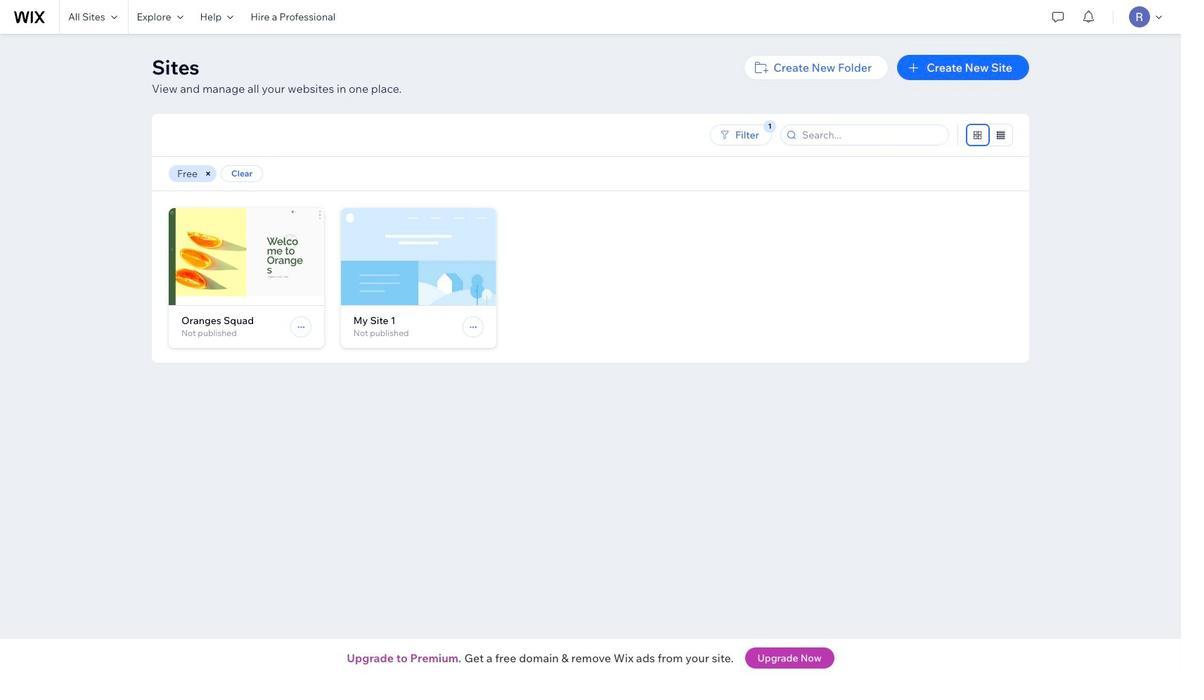 Task type: locate. For each thing, give the bounding box(es) containing it.
oranges squad image
[[169, 208, 324, 305]]

my site 1 image
[[341, 208, 496, 305]]

list
[[169, 208, 1029, 363]]

Search... field
[[798, 125, 944, 145]]



Task type: vqa. For each thing, say whether or not it's contained in the screenshot.
Name
no



